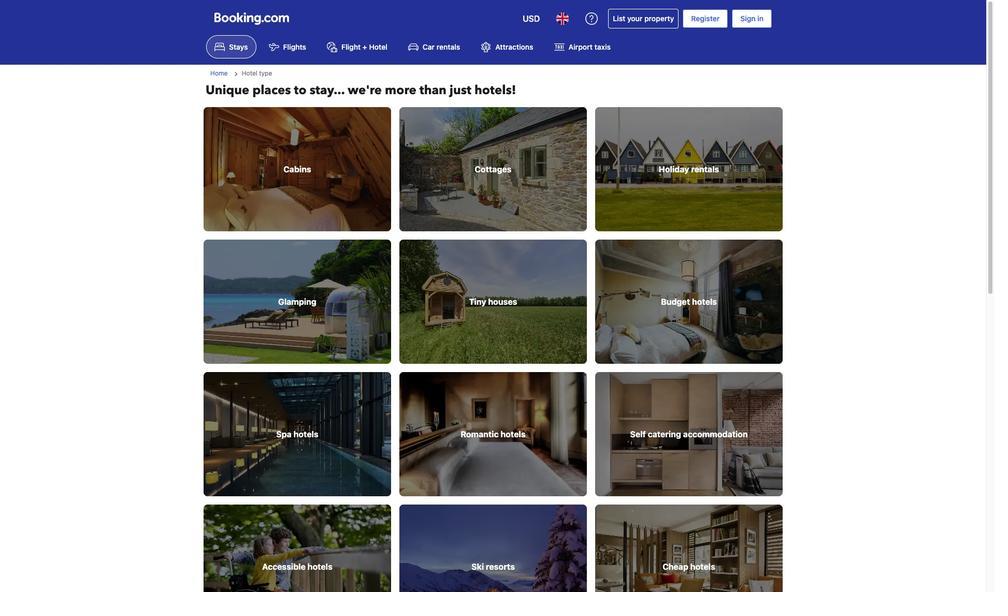 Task type: locate. For each thing, give the bounding box(es) containing it.
places
[[253, 82, 291, 99]]

car
[[423, 43, 435, 51]]

catering
[[648, 430, 681, 440]]

rentals
[[437, 43, 460, 51], [691, 165, 719, 174]]

tiny
[[469, 298, 486, 307]]

taxis
[[595, 43, 611, 51]]

cottages link
[[400, 107, 587, 232]]

self catering accommodation link
[[595, 373, 783, 497]]

accommodation
[[683, 430, 748, 440]]

cheap
[[663, 563, 689, 572]]

hotels right romantic on the bottom
[[501, 430, 526, 440]]

airport
[[569, 43, 593, 51]]

usd
[[523, 14, 540, 23]]

sign
[[741, 14, 756, 23]]

hotel
[[369, 43, 388, 51], [242, 70, 257, 77]]

+
[[363, 43, 367, 51]]

cottages
[[475, 165, 512, 174]]

hotels right spa
[[294, 430, 319, 440]]

attractions
[[496, 43, 534, 51]]

0 horizontal spatial rentals
[[437, 43, 460, 51]]

cabins
[[284, 165, 311, 174]]

car rentals link
[[400, 35, 469, 59]]

tiny houses link
[[400, 240, 587, 364]]

cabins link
[[204, 107, 391, 232]]

list
[[613, 14, 626, 23]]

stay...
[[310, 82, 345, 99]]

more
[[385, 82, 417, 99]]

property
[[645, 14, 674, 23]]

your
[[628, 14, 643, 23]]

ski resorts
[[472, 563, 515, 572]]

1 horizontal spatial rentals
[[691, 165, 719, 174]]

car rentals
[[423, 43, 460, 51]]

hotels right accessible
[[308, 563, 333, 572]]

hotels
[[692, 298, 717, 307], [294, 430, 319, 440], [501, 430, 526, 440], [308, 563, 333, 572], [691, 563, 716, 572]]

0 horizontal spatial hotel
[[242, 70, 257, 77]]

holiday rentals link
[[595, 107, 783, 232]]

unique
[[206, 82, 250, 99]]

hotel type
[[242, 70, 272, 77]]

list your property link
[[609, 9, 679, 29]]

glamping
[[278, 298, 317, 307]]

hotels for cheap hotels
[[691, 563, 716, 572]]

spa hotels link
[[204, 373, 391, 497]]

hotels right 'budget'
[[692, 298, 717, 307]]

1 vertical spatial hotel
[[242, 70, 257, 77]]

self catering accommodation
[[630, 430, 748, 440]]

hotel left type at the left top of the page
[[242, 70, 257, 77]]

hotel right "+"
[[369, 43, 388, 51]]

0 vertical spatial hotel
[[369, 43, 388, 51]]

booking.com online hotel reservations image
[[215, 12, 289, 25]]

romantic hotels link
[[400, 373, 587, 497]]

just
[[450, 82, 472, 99]]

0 vertical spatial rentals
[[437, 43, 460, 51]]

rentals right holiday
[[691, 165, 719, 174]]

in
[[758, 14, 764, 23]]

rentals for car rentals
[[437, 43, 460, 51]]

rentals right car
[[437, 43, 460, 51]]

spa
[[276, 430, 292, 440]]

ski resorts link
[[400, 505, 587, 593]]

tiny houses
[[469, 298, 517, 307]]

hotels right cheap at the bottom right
[[691, 563, 716, 572]]

1 vertical spatial rentals
[[691, 165, 719, 174]]

airport taxis
[[569, 43, 611, 51]]

register
[[692, 14, 720, 23]]

romantic
[[461, 430, 499, 440]]

home link
[[210, 70, 228, 77]]

hotels for spa hotels
[[294, 430, 319, 440]]

airport taxis link
[[546, 35, 619, 59]]

1 horizontal spatial hotel
[[369, 43, 388, 51]]



Task type: describe. For each thing, give the bounding box(es) containing it.
hotels for romantic hotels
[[501, 430, 526, 440]]

ski
[[472, 563, 484, 572]]

flight
[[342, 43, 361, 51]]

unique places to stay... we're more than just hotels!
[[206, 82, 516, 99]]

list your property
[[613, 14, 674, 23]]

cheap hotels
[[663, 563, 716, 572]]

attractions link
[[473, 35, 542, 59]]

accessible hotels
[[262, 563, 333, 572]]

holiday
[[659, 165, 689, 174]]

hotels!
[[475, 82, 516, 99]]

sign in link
[[732, 9, 772, 28]]

resorts
[[486, 563, 515, 572]]

accessible hotels link
[[204, 505, 391, 593]]

holiday rentals
[[659, 165, 719, 174]]

to
[[294, 82, 307, 99]]

houses
[[488, 298, 517, 307]]

sign in
[[741, 14, 764, 23]]

budget hotels
[[661, 298, 717, 307]]

register link
[[683, 9, 728, 28]]

flight + hotel link
[[319, 35, 396, 59]]

type
[[259, 70, 272, 77]]

cheap hotels link
[[595, 505, 783, 593]]

flights
[[283, 43, 306, 51]]

than
[[420, 82, 447, 99]]

stays link
[[206, 35, 256, 59]]

home
[[210, 70, 228, 77]]

rentals for holiday rentals
[[691, 165, 719, 174]]

stays
[[229, 43, 248, 51]]

glamping link
[[204, 240, 391, 364]]

flight + hotel
[[342, 43, 388, 51]]

self
[[630, 430, 646, 440]]

flights link
[[260, 35, 315, 59]]

hotels for accessible hotels
[[308, 563, 333, 572]]

romantic hotels
[[461, 430, 526, 440]]

hotels for budget hotels
[[692, 298, 717, 307]]

usd button
[[517, 6, 546, 31]]

budget
[[661, 298, 690, 307]]

accessible
[[262, 563, 306, 572]]

we're
[[348, 82, 382, 99]]

budget hotels link
[[595, 240, 783, 364]]

hotel type link
[[232, 69, 272, 78]]

spa hotels
[[276, 430, 319, 440]]



Task type: vqa. For each thing, say whether or not it's contained in the screenshot.
Budget hotels hotels
yes



